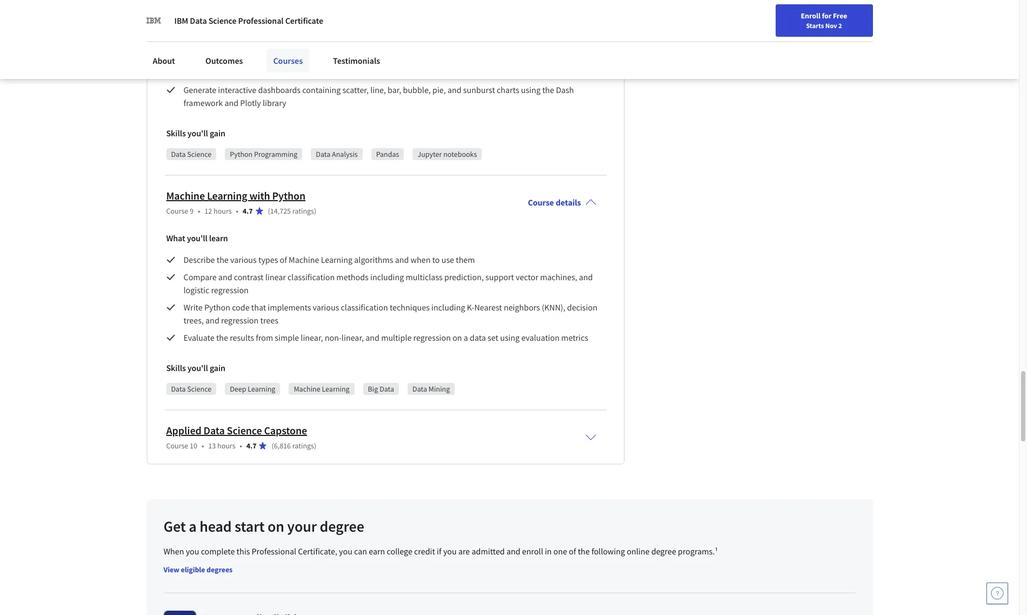 Task type: vqa. For each thing, say whether or not it's contained in the screenshot.
rightmost such
yes



Task type: locate. For each thing, give the bounding box(es) containing it.
scatter, inside generate interactive dashboards containing scatter, line, bar, bubble, pie, and sunburst charts using the dash framework and plotly library
[[343, 84, 369, 95]]

machine for machine learning
[[294, 384, 321, 394]]

when
[[411, 254, 431, 265]]

1 skills from the top
[[166, 128, 186, 138]]

1 horizontal spatial as
[[350, 37, 358, 48]]

contrast
[[234, 272, 264, 282]]

0 vertical spatial classification
[[288, 272, 335, 282]]

using up create different types of charts and plots such as line, area, histograms, bar, pie, box, scatter, and bubble
[[367, 6, 387, 17]]

using right set
[[501, 332, 520, 343]]

0 vertical spatial line,
[[360, 37, 375, 48]]

markers,
[[524, 54, 555, 65]]

as left waffle
[[315, 54, 323, 65]]

0 vertical spatial as
[[468, 6, 476, 17]]

python inside write python code that implements various classification techniques including k-nearest neighbors (knn), decision trees, and regression trees
[[204, 302, 230, 313]]

machine learning with python
[[166, 189, 306, 202]]

degree up the can
[[320, 517, 365, 536]]

linear, left non-
[[301, 332, 323, 343]]

pie, inside generate interactive dashboards containing scatter, line, bar, bubble, pie, and sunburst charts using the dash framework and plotly library
[[433, 84, 446, 95]]

professional down get a head start on your degree
[[252, 546, 296, 557]]

regression down histograms,
[[423, 54, 461, 65]]

0 horizontal spatial as
[[315, 54, 323, 65]]

course for machine learning with python
[[166, 206, 188, 216]]

0 horizontal spatial classification
[[288, 272, 335, 282]]

machine up implements
[[289, 254, 319, 265]]

gain for implement data visualization techniques and plots using python libraries, such as matplotlib, seaborn, and folium to tell a stimulating story
[[210, 128, 226, 138]]

1 vertical spatial such
[[331, 37, 348, 48]]

including left "k-"
[[432, 302, 466, 313]]

2 data science from the top
[[171, 384, 212, 394]]

data science down the framework
[[171, 149, 212, 159]]

nov
[[826, 21, 838, 30]]

machine up capstone
[[294, 384, 321, 394]]

0 horizontal spatial your
[[287, 517, 317, 536]]

hours right 13
[[217, 441, 236, 451]]

1 horizontal spatial degree
[[652, 546, 677, 557]]

1 vertical spatial machine
[[289, 254, 319, 265]]

english
[[812, 12, 839, 23]]

find your new career link
[[714, 11, 793, 24]]

techniques inside the implement data visualization techniques and plots using python libraries, such as matplotlib, seaborn, and folium to tell a stimulating story
[[290, 6, 330, 17]]

career
[[766, 12, 787, 22]]

0 vertical spatial skills
[[166, 128, 186, 138]]

non-
[[325, 332, 342, 343]]

2 ratings from the top
[[293, 441, 314, 451]]

1 vertical spatial charts
[[497, 84, 520, 95]]

line, inside generate interactive dashboards containing scatter, line, bar, bubble, pie, and sunburst charts using the dash framework and plotly library
[[371, 84, 386, 95]]

2 gain from the top
[[210, 362, 226, 373]]

1 vertical spatial data science
[[171, 384, 212, 394]]

types
[[242, 37, 261, 48], [259, 254, 278, 265]]

0 horizontal spatial with
[[250, 189, 270, 202]]

such inside create advanced visualizations such as waffle charts, word clouds, regression plots, maps with markers, & choropleth maps
[[296, 54, 313, 65]]

0 vertical spatial to
[[596, 6, 603, 17]]

ibm
[[174, 15, 188, 26]]

linear
[[265, 272, 286, 282]]

2 vertical spatial a
[[189, 517, 197, 536]]

learn
[[209, 233, 228, 243]]

course left 10
[[166, 441, 188, 451]]

1 horizontal spatial bar,
[[441, 37, 455, 48]]

ratings right 14,725
[[293, 206, 314, 216]]

1 vertical spatial pie,
[[433, 84, 446, 95]]

hours right 12 at top left
[[214, 206, 232, 216]]

2 skills you'll gain from the top
[[166, 362, 226, 373]]

to right the folium
[[596, 6, 603, 17]]

1 horizontal spatial plots
[[348, 6, 366, 17]]

1 vertical spatial your
[[287, 517, 317, 536]]

plots
[[348, 6, 366, 17], [312, 37, 330, 48]]

1 vertical spatial professional
[[252, 546, 296, 557]]

of up linear
[[280, 254, 287, 265]]

if
[[437, 546, 442, 557]]

1 horizontal spatial classification
[[341, 302, 388, 313]]

bubble,
[[403, 84, 431, 95]]

plots inside the implement data visualization techniques and plots using python libraries, such as matplotlib, seaborn, and folium to tell a stimulating story
[[348, 6, 366, 17]]

professional up the visualizations
[[238, 15, 284, 26]]

science left 'deep'
[[187, 384, 212, 394]]

science left capstone
[[227, 424, 262, 437]]

1 horizontal spatial various
[[313, 302, 339, 313]]

0 vertical spatial ratings
[[293, 206, 314, 216]]

trees
[[260, 315, 279, 326]]

0 vertical spatial with
[[506, 54, 522, 65]]

python up ( 14,725 ratings ) on the top of the page
[[272, 189, 306, 202]]

science down the framework
[[187, 149, 212, 159]]

course for applied data science capstone
[[166, 441, 188, 451]]

such right libraries,
[[450, 6, 467, 17]]

learning right 'deep'
[[248, 384, 276, 394]]

2 horizontal spatial using
[[521, 84, 541, 95]]

you'll down evaluate
[[188, 362, 208, 373]]

including inside compare and contrast linear classification methods including multiclass prediction, support vector machines, and logistic regression
[[371, 272, 404, 282]]

data science up the applied
[[171, 384, 212, 394]]

( for capstone
[[272, 441, 274, 451]]

create inside create advanced visualizations such as waffle charts, word clouds, regression plots, maps with markers, & choropleth maps
[[184, 54, 207, 65]]

techniques down compare and contrast linear classification methods including multiclass prediction, support vector machines, and logistic regression on the top
[[390, 302, 430, 313]]

regression inside create advanced visualizations such as waffle charts, word clouds, regression plots, maps with markers, & choropleth maps
[[423, 54, 461, 65]]

0 horizontal spatial you
[[186, 546, 199, 557]]

machine learning
[[294, 384, 350, 394]]

outcomes
[[206, 55, 243, 66]]

to left the 'use'
[[433, 254, 440, 265]]

certificate,
[[298, 546, 338, 557]]

college
[[387, 546, 413, 557]]

one
[[554, 546, 568, 557]]

1 horizontal spatial your
[[735, 12, 749, 22]]

hours for learning
[[214, 206, 232, 216]]

1 data science from the top
[[171, 149, 212, 159]]

2 vertical spatial as
[[315, 54, 323, 65]]

0 vertical spatial using
[[367, 6, 387, 17]]

from
[[256, 332, 273, 343]]

a
[[197, 19, 201, 30], [464, 332, 468, 343], [189, 517, 197, 536]]

starts
[[807, 21, 825, 30]]

charts right sunburst
[[497, 84, 520, 95]]

1 vertical spatial techniques
[[390, 302, 430, 313]]

1 create from the top
[[184, 37, 207, 48]]

1 vertical spatial scatter,
[[343, 84, 369, 95]]

( for python
[[268, 206, 270, 216]]

a left set
[[464, 332, 468, 343]]

gain down evaluate
[[210, 362, 226, 373]]

linear, left multiple
[[342, 332, 364, 343]]

set
[[488, 332, 499, 343]]

0 horizontal spatial (
[[268, 206, 270, 216]]

2 horizontal spatial you
[[444, 546, 457, 557]]

scatter, down testimonials
[[343, 84, 369, 95]]

0 vertical spatial skills you'll gain
[[166, 128, 226, 138]]

advanced
[[209, 54, 244, 65]]

1 vertical spatial )
[[314, 441, 317, 451]]

and left contrast
[[218, 272, 232, 282]]

1 linear, from the left
[[301, 332, 323, 343]]

• down machine learning with python 'link'
[[236, 206, 238, 216]]

0 horizontal spatial data
[[225, 6, 241, 17]]

skills you'll gain
[[166, 128, 226, 138], [166, 362, 226, 373]]

0 vertical spatial scatter,
[[489, 37, 515, 48]]

a right tell
[[197, 19, 201, 30]]

classification down the describe the various types of machine learning algorithms and when to use them
[[288, 272, 335, 282]]

0 vertical spatial )
[[314, 206, 317, 216]]

1 vertical spatial skills
[[166, 362, 186, 373]]

0 horizontal spatial scatter,
[[343, 84, 369, 95]]

seaborn,
[[519, 6, 552, 17]]

2 vertical spatial you'll
[[188, 362, 208, 373]]

1 you from the left
[[186, 546, 199, 557]]

bar,
[[441, 37, 455, 48], [388, 84, 402, 95]]

skills
[[166, 128, 186, 138], [166, 362, 186, 373]]

0 vertical spatial plots
[[348, 6, 366, 17]]

admitted
[[472, 546, 505, 557]]

as up charts, at the top left of the page
[[350, 37, 358, 48]]

the right one
[[578, 546, 590, 557]]

ace logo image
[[164, 611, 196, 615]]

0 horizontal spatial plots
[[312, 37, 330, 48]]

you'll left learn
[[187, 233, 208, 243]]

0 horizontal spatial bar,
[[388, 84, 402, 95]]

course left 9
[[166, 206, 188, 216]]

english button
[[793, 0, 858, 35]]

python left programming on the top left of the page
[[230, 149, 253, 159]]

dash
[[556, 84, 574, 95]]

0 vertical spatial a
[[197, 19, 201, 30]]

1 horizontal spatial including
[[432, 302, 466, 313]]

maps right plots,
[[484, 54, 504, 65]]

maps
[[484, 54, 504, 65], [184, 67, 204, 78]]

4.7 for with
[[243, 206, 253, 216]]

show notifications image
[[874, 14, 887, 27]]

machine for machine learning with python
[[166, 189, 205, 202]]

1 vertical spatial plots
[[312, 37, 330, 48]]

vector
[[516, 272, 539, 282]]

1 ) from the top
[[314, 206, 317, 216]]

learning up 12 at top left
[[207, 189, 248, 202]]

python inside the implement data visualization techniques and plots using python libraries, such as matplotlib, seaborn, and folium to tell a stimulating story
[[389, 6, 415, 17]]

0 vertical spatial (
[[268, 206, 270, 216]]

waffle
[[325, 54, 347, 65]]

) right "6,816" on the bottom
[[314, 441, 317, 451]]

such left waffle
[[296, 54, 313, 65]]

create for create advanced visualizations such as waffle charts, word clouds, regression plots, maps with markers, & choropleth maps
[[184, 54, 207, 65]]

techniques right visualization
[[290, 6, 330, 17]]

plots,
[[462, 54, 482, 65]]

online
[[627, 546, 650, 557]]

bar, right histograms,
[[441, 37, 455, 48]]

2 vertical spatial using
[[501, 332, 520, 343]]

1 horizontal spatial data
[[470, 332, 486, 343]]

4.7 down applied data science capstone
[[247, 441, 257, 451]]

1 horizontal spatial with
[[506, 54, 522, 65]]

using down markers,
[[521, 84, 541, 95]]

1 vertical spatial gain
[[210, 362, 226, 373]]

course inside dropdown button
[[528, 197, 554, 208]]

such
[[450, 6, 467, 17], [331, 37, 348, 48], [296, 54, 313, 65]]

2
[[839, 21, 843, 30]]

1 vertical spatial degree
[[652, 546, 677, 557]]

learning for machine learning with python
[[207, 189, 248, 202]]

1 horizontal spatial (
[[272, 441, 274, 451]]

skills you'll gain down the framework
[[166, 128, 226, 138]]

your right find
[[735, 12, 749, 22]]

plotly
[[240, 97, 261, 108]]

k-
[[467, 302, 475, 313]]

pie, right bubble,
[[433, 84, 446, 95]]

and down the "certificate" on the left of page
[[296, 37, 310, 48]]

1 vertical spatial ratings
[[293, 441, 314, 451]]

0 horizontal spatial techniques
[[290, 6, 330, 17]]

with left markers,
[[506, 54, 522, 65]]

charts inside generate interactive dashboards containing scatter, line, bar, bubble, pie, and sunburst charts using the dash framework and plotly library
[[497, 84, 520, 95]]

view
[[164, 565, 179, 574]]

histograms,
[[397, 37, 439, 48]]

you right 'if'
[[444, 546, 457, 557]]

using inside generate interactive dashboards containing scatter, line, bar, bubble, pie, and sunburst charts using the dash framework and plotly library
[[521, 84, 541, 95]]

0 vertical spatial your
[[735, 12, 749, 22]]

0 vertical spatial 4.7
[[243, 206, 253, 216]]

the left dash
[[543, 84, 555, 95]]

0 vertical spatial bar,
[[441, 37, 455, 48]]

machine learning with python link
[[166, 189, 306, 202]]

degrees
[[207, 565, 233, 574]]

bar, left bubble,
[[388, 84, 402, 95]]

scatter,
[[489, 37, 515, 48], [343, 84, 369, 95]]

outcomes link
[[199, 49, 250, 72]]

maps up generate
[[184, 67, 204, 78]]

ibm data science professional certificate
[[174, 15, 323, 26]]

methods
[[337, 272, 369, 282]]

2 vertical spatial such
[[296, 54, 313, 65]]

0 horizontal spatial charts
[[272, 37, 294, 48]]

pie, left box,
[[456, 37, 470, 48]]

and down interactive
[[225, 97, 239, 108]]

( down capstone
[[272, 441, 274, 451]]

0 vertical spatial pie,
[[456, 37, 470, 48]]

get
[[164, 517, 186, 536]]

regression up code
[[211, 285, 249, 295]]

13
[[208, 441, 216, 451]]

0 vertical spatial create
[[184, 37, 207, 48]]

2 vertical spatial of
[[569, 546, 577, 557]]

on left set
[[453, 332, 462, 343]]

skills you'll gain down evaluate
[[166, 362, 226, 373]]

of right one
[[569, 546, 577, 557]]

0 vertical spatial gain
[[210, 128, 226, 138]]

programs.¹
[[678, 546, 719, 557]]

classification down methods
[[341, 302, 388, 313]]

scatter, right box,
[[489, 37, 515, 48]]

you up eligible
[[186, 546, 199, 557]]

1 horizontal spatial charts
[[497, 84, 520, 95]]

0 vertical spatial including
[[371, 272, 404, 282]]

1 gain from the top
[[210, 128, 226, 138]]

bar, inside generate interactive dashboards containing scatter, line, bar, bubble, pie, and sunburst charts using the dash framework and plotly library
[[388, 84, 402, 95]]

1 vertical spatial including
[[432, 302, 466, 313]]

on
[[453, 332, 462, 343], [268, 517, 284, 536]]

various up non-
[[313, 302, 339, 313]]

1 horizontal spatial of
[[280, 254, 287, 265]]

and left bubble
[[517, 37, 530, 48]]

you'll down the framework
[[188, 128, 208, 138]]

head
[[200, 517, 232, 536]]

such up waffle
[[331, 37, 348, 48]]

hours
[[214, 206, 232, 216], [217, 441, 236, 451]]

python
[[389, 6, 415, 17], [230, 149, 253, 159], [272, 189, 306, 202], [204, 302, 230, 313]]

0 vertical spatial data
[[225, 6, 241, 17]]

degree right online
[[652, 546, 677, 557]]

1 vertical spatial line,
[[371, 84, 386, 95]]

create advanced visualizations such as waffle charts, word clouds, regression plots, maps with markers, & choropleth maps
[[184, 54, 606, 78]]

you'll
[[188, 128, 208, 138], [187, 233, 208, 243], [188, 362, 208, 373]]

a inside the implement data visualization techniques and plots using python libraries, such as matplotlib, seaborn, and folium to tell a stimulating story
[[197, 19, 201, 30]]

0 horizontal spatial using
[[367, 6, 387, 17]]

1 horizontal spatial you
[[339, 546, 353, 557]]

0 horizontal spatial various
[[230, 254, 257, 265]]

and right trees,
[[206, 315, 220, 326]]

1 horizontal spatial techniques
[[390, 302, 430, 313]]

0 vertical spatial such
[[450, 6, 467, 17]]

and right the "certificate" on the left of page
[[332, 6, 346, 17]]

applied data science capstone link
[[166, 424, 307, 437]]

compare
[[184, 272, 217, 282]]

as inside the implement data visualization techniques and plots using python libraries, such as matplotlib, seaborn, and folium to tell a stimulating story
[[468, 6, 476, 17]]

of up the visualizations
[[263, 37, 270, 48]]

learning left 'big'
[[322, 384, 350, 394]]

skills you'll gain for implement data visualization techniques and plots using python libraries, such as matplotlib, seaborn, and folium to tell a stimulating story
[[166, 128, 226, 138]]

0 horizontal spatial of
[[263, 37, 270, 48]]

( down machine learning with python 'link'
[[268, 206, 270, 216]]

0 vertical spatial charts
[[272, 37, 294, 48]]

hours for data
[[217, 441, 236, 451]]

0 horizontal spatial to
[[433, 254, 440, 265]]

2 skills from the top
[[166, 362, 186, 373]]

data up stimulating
[[225, 6, 241, 17]]

types down story
[[242, 37, 261, 48]]

2 ) from the top
[[314, 441, 317, 451]]

2 vertical spatial machine
[[294, 384, 321, 394]]

ratings for machine learning with python
[[293, 206, 314, 216]]

1 vertical spatial using
[[521, 84, 541, 95]]

1 skills you'll gain from the top
[[166, 128, 226, 138]]

data
[[190, 15, 207, 26], [171, 149, 186, 159], [316, 149, 331, 159], [171, 384, 186, 394], [380, 384, 394, 394], [413, 384, 427, 394], [204, 424, 225, 437]]

regression inside compare and contrast linear classification methods including multiclass prediction, support vector machines, and logistic regression
[[211, 285, 249, 295]]

1 horizontal spatial such
[[331, 37, 348, 48]]

ratings right "6,816" on the bottom
[[293, 441, 314, 451]]

) for applied data science capstone
[[314, 441, 317, 451]]

) right 14,725
[[314, 206, 317, 216]]

professional
[[238, 15, 284, 26], [252, 546, 296, 557]]

1 ratings from the top
[[293, 206, 314, 216]]

1 vertical spatial you'll
[[187, 233, 208, 243]]

use
[[442, 254, 454, 265]]

plots up waffle
[[312, 37, 330, 48]]

• left 13
[[202, 441, 204, 451]]

( 14,725 ratings )
[[268, 206, 317, 216]]

1 vertical spatial maps
[[184, 67, 204, 78]]

line, left area,
[[360, 37, 375, 48]]

using inside the implement data visualization techniques and plots using python libraries, such as matplotlib, seaborn, and folium to tell a stimulating story
[[367, 6, 387, 17]]

None search field
[[154, 7, 414, 28]]

capstone
[[264, 424, 307, 437]]

0 horizontal spatial maps
[[184, 67, 204, 78]]

1 vertical spatial of
[[280, 254, 287, 265]]

pie,
[[456, 37, 470, 48], [433, 84, 446, 95]]

1 vertical spatial a
[[464, 332, 468, 343]]

evaluate
[[184, 332, 215, 343]]

create down tell
[[184, 37, 207, 48]]

2 create from the top
[[184, 54, 207, 65]]

a right get
[[189, 517, 197, 536]]

1 horizontal spatial to
[[596, 6, 603, 17]]

0 vertical spatial you'll
[[188, 128, 208, 138]]

you
[[186, 546, 199, 557], [339, 546, 353, 557], [444, 546, 457, 557]]

plots up create different types of charts and plots such as line, area, histograms, bar, pie, box, scatter, and bubble
[[348, 6, 366, 17]]

programming
[[254, 149, 298, 159]]

with inside create advanced visualizations such as waffle charts, word clouds, regression plots, maps with markers, & choropleth maps
[[506, 54, 522, 65]]

jupyter
[[418, 149, 442, 159]]



Task type: describe. For each thing, give the bounding box(es) containing it.
you'll for what you'll learn
[[188, 362, 208, 373]]

start
[[235, 517, 265, 536]]

course details
[[528, 197, 581, 208]]

0 horizontal spatial degree
[[320, 517, 365, 536]]

learning for deep learning
[[248, 384, 276, 394]]

deep learning
[[230, 384, 276, 394]]

different
[[209, 37, 240, 48]]

ratings for applied data science capstone
[[293, 441, 314, 451]]

code
[[232, 302, 250, 313]]

and left sunburst
[[448, 84, 462, 95]]

testimonials link
[[327, 49, 387, 72]]

generate
[[184, 84, 216, 95]]

nearest
[[475, 302, 502, 313]]

your inside the find your new career link
[[735, 12, 749, 22]]

metrics
[[562, 332, 589, 343]]

skills for implement data visualization techniques and plots using python libraries, such as matplotlib, seaborn, and folium to tell a stimulating story
[[166, 128, 186, 138]]

you'll for implement data visualization techniques and plots using python libraries, such as matplotlib, seaborn, and folium to tell a stimulating story
[[188, 128, 208, 138]]

4.7 for science
[[247, 441, 257, 451]]

3 you from the left
[[444, 546, 457, 557]]

and inside write python code that implements various classification techniques including k-nearest neighbors (knn), decision trees, and regression trees
[[206, 315, 220, 326]]

are
[[459, 546, 470, 557]]

enroll for free starts nov 2
[[801, 11, 848, 30]]

applied
[[166, 424, 202, 437]]

0 vertical spatial types
[[242, 37, 261, 48]]

course 10 • 13 hours •
[[166, 441, 242, 451]]

multiclass
[[406, 272, 443, 282]]

what you'll learn
[[166, 233, 228, 243]]

story
[[246, 19, 264, 30]]

regression right multiple
[[414, 332, 451, 343]]

learning up methods
[[321, 254, 353, 265]]

enroll
[[801, 11, 821, 21]]

get a head start on your degree
[[164, 517, 365, 536]]

data science for what you'll learn
[[171, 384, 212, 394]]

view eligible degrees
[[164, 565, 233, 574]]

the inside generate interactive dashboards containing scatter, line, bar, bubble, pie, and sunburst charts using the dash framework and plotly library
[[543, 84, 555, 95]]

earn
[[369, 546, 385, 557]]

course details button
[[520, 182, 605, 223]]

2 linear, from the left
[[342, 332, 364, 343]]

mining
[[429, 384, 450, 394]]

skills for what you'll learn
[[166, 362, 186, 373]]

including inside write python code that implements various classification techniques including k-nearest neighbors (knn), decision trees, and regression trees
[[432, 302, 466, 313]]

data inside the implement data visualization techniques and plots using python libraries, such as matplotlib, seaborn, and folium to tell a stimulating story
[[225, 6, 241, 17]]

gain for what you'll learn
[[210, 362, 226, 373]]

what
[[166, 233, 185, 243]]

tell
[[184, 19, 195, 30]]

14,725
[[270, 206, 291, 216]]

logistic
[[184, 285, 210, 295]]

courses
[[273, 55, 303, 66]]

multiple
[[381, 332, 412, 343]]

• right 9
[[198, 206, 200, 216]]

1 horizontal spatial using
[[501, 332, 520, 343]]

create different types of charts and plots such as line, area, histograms, bar, pie, box, scatter, and bubble
[[184, 37, 558, 48]]

when you complete this professional certificate, you can earn college credit if you are admitted and enroll in one of the following online degree programs.¹
[[164, 546, 719, 557]]

(knn),
[[542, 302, 566, 313]]

write python code that implements various classification techniques including k-nearest neighbors (knn), decision trees, and regression trees
[[184, 302, 600, 326]]

and left the folium
[[553, 6, 567, 17]]

data analysis
[[316, 149, 358, 159]]

classification inside compare and contrast linear classification methods including multiclass prediction, support vector machines, and logistic regression
[[288, 272, 335, 282]]

write
[[184, 302, 203, 313]]

machines,
[[541, 272, 578, 282]]

find
[[719, 12, 733, 22]]

compare and contrast linear classification methods including multiclass prediction, support vector machines, and logistic regression
[[184, 272, 595, 295]]

• down applied data science capstone
[[240, 441, 242, 451]]

jupyter notebooks
[[418, 149, 477, 159]]

results
[[230, 332, 254, 343]]

area,
[[377, 37, 395, 48]]

following
[[592, 546, 626, 557]]

stimulating
[[203, 19, 244, 30]]

science up different
[[209, 15, 237, 26]]

as inside create advanced visualizations such as waffle charts, word clouds, regression plots, maps with markers, & choropleth maps
[[315, 54, 323, 65]]

details
[[556, 197, 581, 208]]

10
[[190, 441, 197, 451]]

about
[[153, 55, 175, 66]]

create for create different types of charts and plots such as line, area, histograms, bar, pie, box, scatter, and bubble
[[184, 37, 207, 48]]

the down learn
[[217, 254, 229, 265]]

0 vertical spatial of
[[263, 37, 270, 48]]

deep
[[230, 384, 246, 394]]

1 vertical spatial to
[[433, 254, 440, 265]]

learning for machine learning
[[322, 384, 350, 394]]

data science for implement data visualization techniques and plots using python libraries, such as matplotlib, seaborn, and folium to tell a stimulating story
[[171, 149, 212, 159]]

1 horizontal spatial scatter,
[[489, 37, 515, 48]]

implement
[[184, 6, 224, 17]]

( 6,816 ratings )
[[272, 441, 317, 451]]

evaluation
[[522, 332, 560, 343]]

big
[[368, 384, 378, 394]]

1 vertical spatial types
[[259, 254, 278, 265]]

1 vertical spatial data
[[470, 332, 486, 343]]

them
[[456, 254, 475, 265]]

libraries,
[[417, 6, 448, 17]]

regression inside write python code that implements various classification techniques including k-nearest neighbors (knn), decision trees, and regression trees
[[221, 315, 259, 326]]

library
[[263, 97, 287, 108]]

to inside the implement data visualization techniques and plots using python libraries, such as matplotlib, seaborn, and folium to tell a stimulating story
[[596, 6, 603, 17]]

simple
[[275, 332, 299, 343]]

1 vertical spatial as
[[350, 37, 358, 48]]

classification inside write python code that implements various classification techniques including k-nearest neighbors (knn), decision trees, and regression trees
[[341, 302, 388, 313]]

and left multiple
[[366, 332, 380, 343]]

decision
[[568, 302, 598, 313]]

) for machine learning with python
[[314, 206, 317, 216]]

find your new career
[[719, 12, 787, 22]]

1 horizontal spatial on
[[453, 332, 462, 343]]

skills you'll gain for what you'll learn
[[166, 362, 226, 373]]

and right machines,
[[579, 272, 593, 282]]

and left enroll
[[507, 546, 521, 557]]

choropleth
[[564, 54, 604, 65]]

0 vertical spatial maps
[[484, 54, 504, 65]]

analysis
[[332, 149, 358, 159]]

0 horizontal spatial on
[[268, 517, 284, 536]]

6,816
[[274, 441, 291, 451]]

0 vertical spatial professional
[[238, 15, 284, 26]]

courses link
[[267, 49, 310, 72]]

big data
[[368, 384, 394, 394]]

and left when
[[395, 254, 409, 265]]

implements
[[268, 302, 311, 313]]

notebooks
[[444, 149, 477, 159]]

2 you from the left
[[339, 546, 353, 557]]

new
[[751, 12, 765, 22]]

for
[[823, 11, 832, 21]]

in
[[545, 546, 552, 557]]

testimonials
[[333, 55, 380, 66]]

data mining
[[413, 384, 450, 394]]

1 horizontal spatial pie,
[[456, 37, 470, 48]]

when
[[164, 546, 184, 557]]

implement data visualization techniques and plots using python libraries, such as matplotlib, seaborn, and folium to tell a stimulating story
[[184, 6, 605, 30]]

free
[[834, 11, 848, 21]]

about link
[[146, 49, 182, 72]]

various inside write python code that implements various classification techniques including k-nearest neighbors (knn), decision trees, and regression trees
[[313, 302, 339, 313]]

bubble
[[532, 37, 558, 48]]

credit
[[414, 546, 435, 557]]

visualization
[[243, 6, 289, 17]]

generate interactive dashboards containing scatter, line, bar, bubble, pie, and sunburst charts using the dash framework and plotly library
[[184, 84, 576, 108]]

prediction,
[[445, 272, 484, 282]]

support
[[486, 272, 514, 282]]

sunburst
[[464, 84, 495, 95]]

techniques inside write python code that implements various classification techniques including k-nearest neighbors (knn), decision trees, and regression trees
[[390, 302, 430, 313]]

the left results
[[216, 332, 228, 343]]

word
[[375, 54, 393, 65]]

such inside the implement data visualization techniques and plots using python libraries, such as matplotlib, seaborn, and folium to tell a stimulating story
[[450, 6, 467, 17]]

ibm image
[[146, 13, 161, 28]]

neighbors
[[504, 302, 540, 313]]

9
[[190, 206, 194, 216]]

help center image
[[992, 587, 1005, 600]]

complete
[[201, 546, 235, 557]]

python programming
[[230, 149, 298, 159]]



